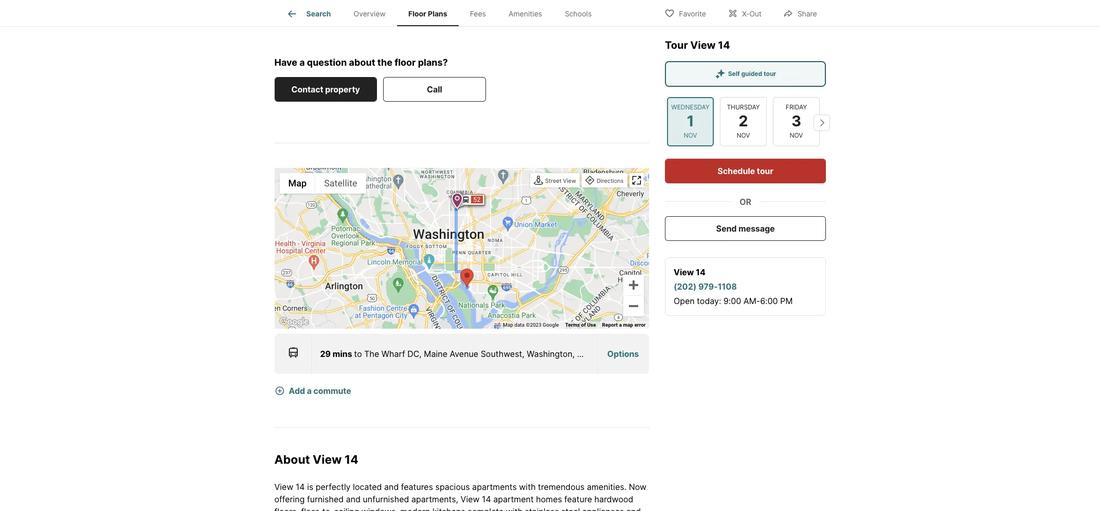 Task type: locate. For each thing, give the bounding box(es) containing it.
with up apartment
[[519, 482, 536, 493]]

or
[[739, 197, 751, 207]]

report a map error link
[[602, 322, 646, 328]]

friday
[[786, 103, 807, 111]]

call
[[427, 84, 442, 95]]

feature
[[565, 495, 592, 505]]

of
[[581, 322, 586, 328]]

perfectly
[[316, 482, 351, 493]]

apartment
[[493, 495, 534, 505]]

kitchens
[[433, 507, 465, 512]]

view
[[690, 39, 716, 51], [563, 177, 576, 185], [674, 267, 694, 277], [313, 453, 342, 467], [274, 482, 293, 493], [461, 495, 480, 505]]

nov down the "3" at the top of page
[[790, 131, 803, 139]]

1 vertical spatial with
[[506, 507, 523, 512]]

map data ©2023 google
[[503, 322, 559, 328]]

9:00
[[723, 296, 741, 306]]

wednesday 1 nov
[[671, 103, 710, 139]]

2 horizontal spatial a
[[619, 322, 622, 328]]

directions
[[597, 177, 624, 185]]

1 horizontal spatial a
[[307, 386, 312, 397]]

0 horizontal spatial and
[[346, 495, 361, 505]]

contact property
[[291, 84, 360, 95]]

map left satellite popup button
[[288, 178, 307, 189]]

schedule
[[718, 166, 755, 176]]

located
[[353, 482, 382, 493]]

©2023
[[526, 322, 542, 328]]

furnished
[[307, 495, 344, 505]]

next image
[[814, 114, 830, 131]]

(202) 979-1108 link
[[674, 281, 737, 292]]

1 vertical spatial a
[[619, 322, 622, 328]]

2 vertical spatial a
[[307, 386, 312, 397]]

0 horizontal spatial nov
[[684, 131, 697, 139]]

1 horizontal spatial map
[[503, 322, 513, 328]]

a for question
[[299, 57, 305, 68]]

x-
[[742, 9, 750, 18]]

tab list containing search
[[274, 0, 611, 26]]

with down apartment
[[506, 507, 523, 512]]

about
[[274, 453, 310, 467]]

view 14 is perfectly located and features spacious apartments with tremendous amenities. now offering furnished and unfurnished apartments, view 14 apartment homes feature hardwood floors, floor-to-ceiling windows, modern kitchens complete with stainless steel appliances a
[[274, 482, 647, 512]]

14 inside view 14 (202) 979-1108 open today: 9:00 am-6:00 pm
[[696, 267, 705, 277]]

apartments
[[472, 482, 517, 493]]

tour right guided
[[764, 69, 776, 77]]

call button
[[383, 77, 486, 102]]

2 horizontal spatial nov
[[790, 131, 803, 139]]

29
[[320, 349, 331, 359]]

14 up complete
[[482, 495, 491, 505]]

tour
[[764, 69, 776, 77], [757, 166, 773, 176]]

floors,
[[274, 507, 299, 512]]

nov down 1
[[684, 131, 697, 139]]

with
[[519, 482, 536, 493], [506, 507, 523, 512]]

1 horizontal spatial dc,
[[577, 349, 591, 359]]

view right tour
[[690, 39, 716, 51]]

plans
[[428, 9, 447, 18]]

add a commute
[[289, 386, 351, 397]]

14 up the located
[[345, 453, 358, 467]]

tour right schedule on the top right
[[757, 166, 773, 176]]

map inside popup button
[[288, 178, 307, 189]]

usa
[[594, 349, 611, 359]]

thursday 2 nov
[[727, 103, 760, 139]]

view right street
[[563, 177, 576, 185]]

favorite button
[[656, 2, 715, 23]]

about
[[349, 57, 375, 68]]

send message button
[[665, 216, 826, 241]]

google image
[[277, 316, 311, 329]]

0 vertical spatial and
[[384, 482, 399, 493]]

3 nov from the left
[[790, 131, 803, 139]]

nov inside friday 3 nov
[[790, 131, 803, 139]]

add a commute button
[[274, 380, 368, 403]]

1 nov from the left
[[684, 131, 697, 139]]

view up (202)
[[674, 267, 694, 277]]

0 horizontal spatial dc,
[[408, 349, 422, 359]]

a for commute
[[307, 386, 312, 397]]

pm
[[780, 296, 793, 306]]

a right the have
[[299, 57, 305, 68]]

dc,
[[408, 349, 422, 359], [577, 349, 591, 359]]

the
[[364, 349, 379, 359]]

dc, left usa
[[577, 349, 591, 359]]

979-
[[698, 281, 718, 292]]

the
[[377, 57, 393, 68]]

1 vertical spatial map
[[503, 322, 513, 328]]

view up "perfectly"
[[313, 453, 342, 467]]

nov inside the thursday 2 nov
[[737, 131, 750, 139]]

1 horizontal spatial nov
[[737, 131, 750, 139]]

guided
[[741, 69, 762, 77]]

and up "ceiling"
[[346, 495, 361, 505]]

0 horizontal spatial map
[[288, 178, 307, 189]]

menu bar
[[280, 173, 366, 194]]

1 vertical spatial tour
[[757, 166, 773, 176]]

2 nov from the left
[[737, 131, 750, 139]]

view 14 (202) 979-1108 open today: 9:00 am-6:00 pm
[[674, 267, 793, 306]]

tremendous
[[538, 482, 585, 493]]

0 vertical spatial map
[[288, 178, 307, 189]]

self guided tour option
[[665, 61, 826, 86]]

1 dc, from the left
[[408, 349, 422, 359]]

amenities.
[[587, 482, 627, 493]]

a left map
[[619, 322, 622, 328]]

0 vertical spatial tour
[[764, 69, 776, 77]]

send
[[716, 223, 737, 234]]

overview tab
[[342, 2, 397, 26]]

property
[[325, 84, 360, 95]]

0 vertical spatial a
[[299, 57, 305, 68]]

use
[[587, 322, 596, 328]]

and up unfurnished
[[384, 482, 399, 493]]

apartments,
[[411, 495, 458, 505]]

nov for 2
[[737, 131, 750, 139]]

spacious
[[435, 482, 470, 493]]

contact
[[291, 84, 323, 95]]

a for map
[[619, 322, 622, 328]]

map for map
[[288, 178, 307, 189]]

map region
[[252, 134, 779, 397]]

and
[[384, 482, 399, 493], [346, 495, 361, 505]]

schedule tour button
[[665, 158, 826, 183]]

a inside add a commute button
[[307, 386, 312, 397]]

have a question about the floor plans?
[[274, 57, 448, 68]]

a right add
[[307, 386, 312, 397]]

14 up (202) 979-1108 link
[[696, 267, 705, 277]]

0 horizontal spatial a
[[299, 57, 305, 68]]

schedule tour
[[718, 166, 773, 176]]

nov down '2'
[[737, 131, 750, 139]]

map for map data ©2023 google
[[503, 322, 513, 328]]

hardwood
[[595, 495, 634, 505]]

dc, left maine
[[408, 349, 422, 359]]

1 vertical spatial and
[[346, 495, 361, 505]]

nov inside wednesday 1 nov
[[684, 131, 697, 139]]

homes
[[536, 495, 562, 505]]

wednesday
[[671, 103, 710, 111]]

self
[[728, 69, 740, 77]]

to-
[[322, 507, 334, 512]]

a
[[299, 57, 305, 68], [619, 322, 622, 328], [307, 386, 312, 397]]

map
[[288, 178, 307, 189], [503, 322, 513, 328]]

nov
[[684, 131, 697, 139], [737, 131, 750, 139], [790, 131, 803, 139]]

fees tab
[[459, 2, 497, 26]]

view up offering on the bottom left of the page
[[274, 482, 293, 493]]

call link
[[383, 77, 486, 102]]

tour inside button
[[757, 166, 773, 176]]

amenities tab
[[497, 2, 554, 26]]

schools tab
[[554, 2, 603, 26]]

tab list
[[274, 0, 611, 26]]

map left data
[[503, 322, 513, 328]]

14
[[718, 39, 730, 51], [696, 267, 705, 277], [345, 453, 358, 467], [296, 482, 305, 493], [482, 495, 491, 505]]



Task type: vqa. For each thing, say whether or not it's contained in the screenshot.
second DC, from right
yes



Task type: describe. For each thing, give the bounding box(es) containing it.
steel
[[561, 507, 580, 512]]

tour inside option
[[764, 69, 776, 77]]

1 horizontal spatial and
[[384, 482, 399, 493]]

about view 14
[[274, 453, 358, 467]]

question
[[307, 57, 347, 68]]

amenities
[[509, 9, 542, 18]]

fees
[[470, 9, 486, 18]]

street view
[[545, 177, 576, 185]]

today:
[[697, 296, 721, 306]]

friday 3 nov
[[786, 103, 807, 139]]

x-out button
[[719, 2, 771, 23]]

have
[[274, 57, 297, 68]]

error
[[635, 322, 646, 328]]

x-out
[[742, 9, 762, 18]]

tour view 14
[[665, 39, 730, 51]]

data
[[515, 322, 525, 328]]

self guided tour
[[728, 69, 776, 77]]

14 left is
[[296, 482, 305, 493]]

6:00
[[760, 296, 778, 306]]

southwest,
[[481, 349, 525, 359]]

contact property button
[[274, 77, 377, 102]]

windows,
[[361, 507, 398, 512]]

nov for 1
[[684, 131, 697, 139]]

report a map error
[[602, 322, 646, 328]]

report
[[602, 322, 618, 328]]

offering
[[274, 495, 305, 505]]

directions button
[[583, 174, 626, 188]]

52
[[473, 196, 481, 204]]

menu bar containing map
[[280, 173, 366, 194]]

view inside the 'street view' button
[[563, 177, 576, 185]]

schools
[[565, 9, 592, 18]]

plans?
[[418, 57, 448, 68]]

nov for 3
[[790, 131, 803, 139]]

floor-
[[301, 507, 322, 512]]

commute
[[314, 386, 351, 397]]

avenue
[[450, 349, 479, 359]]

share
[[798, 9, 817, 18]]

tour
[[665, 39, 688, 51]]

is
[[307, 482, 313, 493]]

mins
[[333, 349, 352, 359]]

satellite
[[324, 178, 357, 189]]

floor
[[408, 9, 426, 18]]

29 mins to the wharf dc, maine avenue southwest, washington, dc, usa options
[[320, 349, 639, 359]]

share button
[[775, 2, 826, 23]]

street view button
[[531, 174, 579, 188]]

unfurnished
[[363, 495, 409, 505]]

thursday
[[727, 103, 760, 111]]

search link
[[286, 8, 331, 20]]

complete
[[468, 507, 504, 512]]

maine
[[424, 349, 448, 359]]

self guided tour list box
[[665, 61, 826, 86]]

14 up the self
[[718, 39, 730, 51]]

1108
[[718, 281, 737, 292]]

3
[[791, 112, 801, 130]]

view up complete
[[461, 495, 480, 505]]

wharf
[[382, 349, 405, 359]]

overview
[[354, 9, 386, 18]]

floor plans tab
[[397, 2, 459, 26]]

view inside view 14 (202) 979-1108 open today: 9:00 am-6:00 pm
[[674, 267, 694, 277]]

modern
[[400, 507, 430, 512]]

ceiling
[[334, 507, 359, 512]]

(202)
[[674, 281, 696, 292]]

message
[[738, 223, 775, 234]]

am-
[[743, 296, 760, 306]]

map
[[623, 322, 633, 328]]

street
[[545, 177, 562, 185]]

options button
[[598, 336, 649, 373]]

appliances
[[583, 507, 624, 512]]

1
[[687, 112, 694, 130]]

favorite
[[679, 9, 706, 18]]

send message
[[716, 223, 775, 234]]

stainless
[[525, 507, 559, 512]]

now
[[629, 482, 647, 493]]

add
[[289, 386, 305, 397]]

0 vertical spatial with
[[519, 482, 536, 493]]

2 dc, from the left
[[577, 349, 591, 359]]

open
[[674, 296, 695, 306]]

floor
[[395, 57, 416, 68]]

2
[[739, 112, 748, 130]]

floor plans
[[408, 9, 447, 18]]

map button
[[280, 173, 315, 194]]



